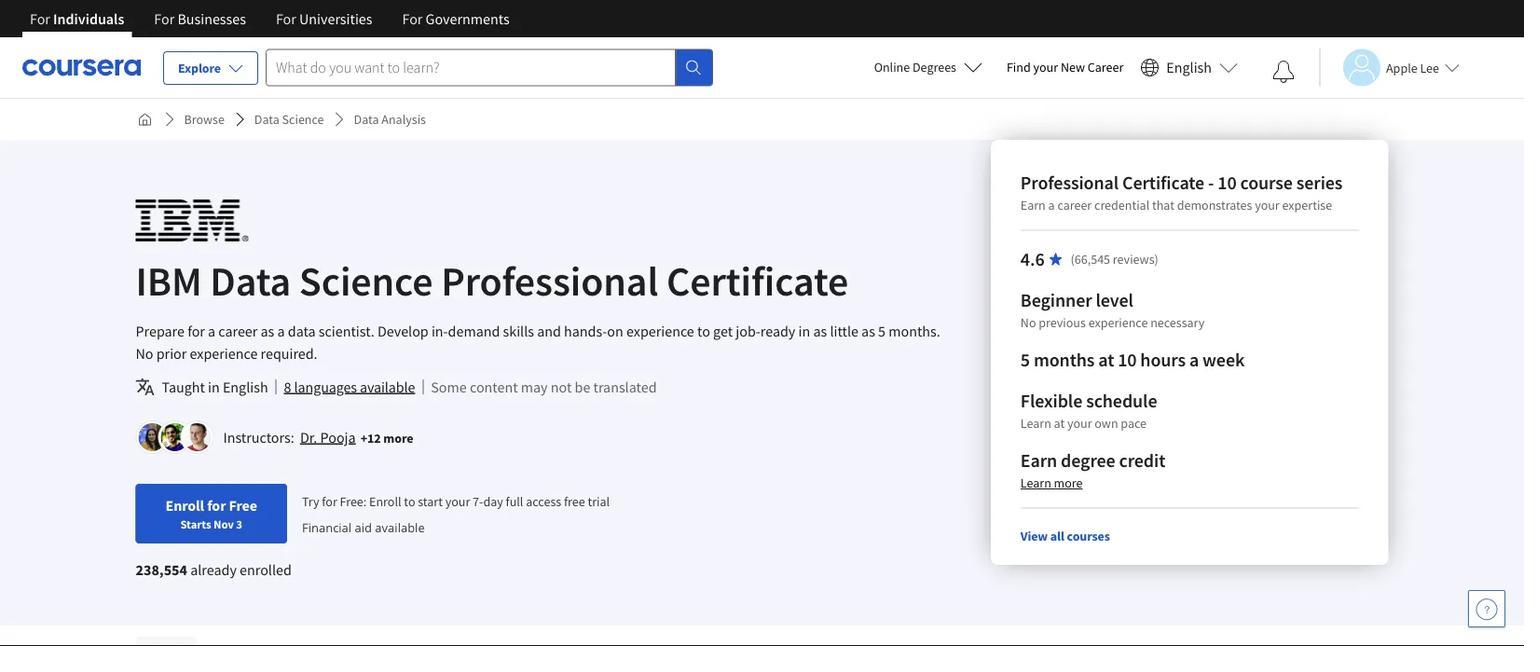 Task type: describe. For each thing, give the bounding box(es) containing it.
analysis
[[382, 111, 426, 128]]

professional inside professional certificate - 10 course series earn a career credential that demonstrates your expertise
[[1021, 171, 1119, 194]]

view
[[1021, 528, 1048, 545]]

earn inside professional certificate - 10 course series earn a career credential that demonstrates your expertise
[[1021, 197, 1046, 214]]

new
[[1061, 59, 1085, 76]]

8
[[284, 378, 291, 396]]

apple lee
[[1387, 59, 1440, 76]]

career inside professional certificate - 10 course series earn a career credential that demonstrates your expertise
[[1058, 197, 1092, 214]]

little
[[830, 322, 859, 340]]

try
[[302, 493, 319, 510]]

find
[[1007, 59, 1031, 76]]

all
[[1051, 528, 1065, 545]]

5 months at 10 hours a week
[[1021, 348, 1245, 372]]

coursera image
[[22, 52, 141, 82]]

data analysis
[[354, 111, 426, 128]]

238,554
[[136, 560, 187, 579]]

for universities
[[276, 9, 373, 28]]

and
[[537, 322, 561, 340]]

access
[[526, 493, 561, 510]]

available inside try for free: enroll to start your 7-day full access free trial financial aid available
[[375, 519, 425, 535]]

8 languages available
[[284, 378, 415, 396]]

for businesses
[[154, 9, 246, 28]]

hours
[[1141, 348, 1186, 372]]

earn degree credit learn more
[[1021, 449, 1166, 491]]

0 horizontal spatial experience
[[190, 344, 258, 363]]

businesses
[[178, 9, 246, 28]]

pooja
[[320, 428, 356, 447]]

not
[[551, 378, 572, 396]]

translated
[[594, 378, 657, 396]]

on
[[607, 322, 624, 340]]

enroll inside enroll for free starts nov 3
[[166, 496, 204, 515]]

credential
[[1095, 197, 1150, 214]]

3 as from the left
[[862, 322, 876, 340]]

be
[[575, 378, 591, 396]]

scientist.
[[319, 322, 375, 340]]

develop
[[378, 322, 429, 340]]

week
[[1203, 348, 1245, 372]]

course
[[1241, 171, 1293, 194]]

available inside button
[[360, 378, 415, 396]]

1 horizontal spatial 5
[[1021, 348, 1030, 372]]

necessary
[[1151, 314, 1205, 331]]

dr. pooja link
[[300, 428, 356, 447]]

already
[[190, 560, 237, 579]]

for for governments
[[402, 9, 423, 28]]

instructors: dr. pooja +12 more
[[223, 428, 413, 447]]

nov
[[214, 517, 234, 532]]

demonstrates
[[1178, 197, 1253, 214]]

starts
[[180, 517, 211, 532]]

languages
[[294, 378, 357, 396]]

professional certificate - 10 course series earn a career credential that demonstrates your expertise
[[1021, 171, 1343, 214]]

beginner
[[1021, 289, 1092, 312]]

ibm image
[[136, 200, 249, 242]]

prepare for a career as a data scientist. develop in-demand skills and hands-on experience to get job-ready in as little as 5 months. no prior experience required.
[[136, 322, 941, 363]]

more for credit
[[1054, 475, 1083, 491]]

a inside professional certificate - 10 course series earn a career credential that demonstrates your expertise
[[1049, 197, 1055, 214]]

in inside prepare for a career as a data scientist. develop in-demand skills and hands-on experience to get job-ready in as little as 5 months. no prior experience required.
[[799, 322, 811, 340]]

expertise
[[1283, 197, 1333, 214]]

experience inside beginner level no previous experience necessary
[[1089, 314, 1148, 331]]

7-
[[473, 493, 483, 510]]

enroll inside try for free: enroll to start your 7-day full access free trial financial aid available
[[369, 493, 402, 510]]

dr.
[[300, 428, 317, 447]]

english inside button
[[1167, 58, 1212, 77]]

1 vertical spatial in
[[208, 378, 220, 396]]

full
[[506, 493, 524, 510]]

learn inside the earn degree credit learn more
[[1021, 475, 1052, 491]]

joseph santarcangelo image
[[183, 423, 211, 451]]

5 inside prepare for a career as a data scientist. develop in-demand skills and hands-on experience to get job-ready in as little as 5 months. no prior experience required.
[[878, 322, 886, 340]]

taught
[[162, 378, 205, 396]]

apple
[[1387, 59, 1418, 76]]

1 horizontal spatial experience
[[627, 322, 695, 340]]

apple lee button
[[1319, 49, 1460, 86]]

data science link
[[247, 103, 332, 136]]

in-
[[432, 322, 448, 340]]

universities
[[299, 9, 373, 28]]

1 as from the left
[[261, 322, 274, 340]]

to inside prepare for a career as a data scientist. develop in-demand skills and hands-on experience to get job-ready in as little as 5 months. no prior experience required.
[[697, 322, 710, 340]]

certificate inside professional certificate - 10 course series earn a career credential that demonstrates your expertise
[[1123, 171, 1205, 194]]

skills
[[503, 322, 534, 340]]

romeo kienzler image
[[161, 423, 189, 451]]

free
[[229, 496, 257, 515]]

browse
[[184, 111, 225, 128]]

for for individuals
[[30, 9, 50, 28]]

credit
[[1119, 449, 1166, 472]]

10 for at
[[1118, 348, 1137, 372]]

lee
[[1421, 59, 1440, 76]]

(66,545 reviews)
[[1071, 251, 1159, 268]]

free:
[[340, 493, 367, 510]]

individuals
[[53, 9, 124, 28]]

What do you want to learn? text field
[[266, 49, 676, 86]]

-
[[1209, 171, 1214, 194]]

pace
[[1121, 415, 1147, 432]]

earn inside the earn degree credit learn more
[[1021, 449, 1058, 472]]

ibm
[[136, 255, 202, 306]]



Task type: locate. For each thing, give the bounding box(es) containing it.
data right browse link
[[254, 111, 280, 128]]

for for universities
[[276, 9, 296, 28]]

for inside try for free: enroll to start your 7-day full access free trial financial aid available
[[322, 493, 337, 510]]

in right ready
[[799, 322, 811, 340]]

available
[[360, 378, 415, 396], [375, 519, 425, 535]]

learn down flexible
[[1021, 415, 1052, 432]]

a
[[1049, 197, 1055, 214], [208, 322, 216, 340], [277, 322, 285, 340], [1190, 348, 1199, 372]]

3
[[236, 517, 242, 532]]

degrees
[[913, 59, 957, 76]]

0 vertical spatial professional
[[1021, 171, 1119, 194]]

enroll up starts
[[166, 496, 204, 515]]

no left prior
[[136, 344, 153, 363]]

0 vertical spatial at
[[1099, 348, 1115, 372]]

view all courses link
[[1021, 528, 1110, 545]]

1 horizontal spatial professional
[[1021, 171, 1119, 194]]

1 vertical spatial to
[[404, 493, 415, 510]]

professional up and
[[441, 255, 659, 306]]

data analysis link
[[346, 103, 434, 136]]

previous
[[1039, 314, 1086, 331]]

0 horizontal spatial professional
[[441, 255, 659, 306]]

certificate up that
[[1123, 171, 1205, 194]]

no inside prepare for a career as a data scientist. develop in-demand skills and hands-on experience to get job-ready in as little as 5 months. no prior experience required.
[[136, 344, 153, 363]]

1 vertical spatial certificate
[[667, 255, 849, 306]]

to left start
[[404, 493, 415, 510]]

8 languages available button
[[284, 376, 415, 398]]

for left the individuals
[[30, 9, 50, 28]]

1 vertical spatial more
[[1054, 475, 1083, 491]]

for inside prepare for a career as a data scientist. develop in-demand skills and hands-on experience to get job-ready in as little as 5 months. no prior experience required.
[[188, 322, 205, 340]]

1 horizontal spatial in
[[799, 322, 811, 340]]

degree
[[1061, 449, 1116, 472]]

238,554 already enrolled
[[136, 560, 292, 579]]

for governments
[[402, 9, 510, 28]]

help center image
[[1476, 598, 1499, 620]]

a right prepare
[[208, 322, 216, 340]]

1 vertical spatial earn
[[1021, 449, 1058, 472]]

10 left hours
[[1118, 348, 1137, 372]]

learn up view
[[1021, 475, 1052, 491]]

for left businesses
[[154, 9, 175, 28]]

professional
[[1021, 171, 1119, 194], [441, 255, 659, 306]]

0 horizontal spatial 5
[[878, 322, 886, 340]]

english
[[1167, 58, 1212, 77], [223, 378, 268, 396]]

experience up taught in english
[[190, 344, 258, 363]]

2 earn from the top
[[1021, 449, 1058, 472]]

data inside data analysis link
[[354, 111, 379, 128]]

show notifications image
[[1273, 61, 1295, 83]]

your inside professional certificate - 10 course series earn a career credential that demonstrates your expertise
[[1255, 197, 1280, 214]]

your inside try for free: enroll to start your 7-day full access free trial financial aid available
[[445, 493, 470, 510]]

0 horizontal spatial for
[[188, 322, 205, 340]]

data left the analysis
[[354, 111, 379, 128]]

english right career
[[1167, 58, 1212, 77]]

enroll right free:
[[369, 493, 402, 510]]

1 vertical spatial career
[[219, 322, 258, 340]]

may
[[521, 378, 548, 396]]

+12 more button
[[361, 428, 413, 447]]

0 vertical spatial earn
[[1021, 197, 1046, 214]]

10 right -
[[1218, 171, 1237, 194]]

0 horizontal spatial english
[[223, 378, 268, 396]]

1 horizontal spatial for
[[207, 496, 226, 515]]

experience down the level on the right of page
[[1089, 314, 1148, 331]]

online degrees button
[[859, 47, 998, 88]]

enroll for free starts nov 3
[[166, 496, 257, 532]]

more for pooja
[[384, 429, 413, 446]]

more inside the earn degree credit learn more
[[1054, 475, 1083, 491]]

available up +12 more button
[[360, 378, 415, 396]]

1 vertical spatial professional
[[441, 255, 659, 306]]

1 for from the left
[[30, 9, 50, 28]]

data for data analysis
[[354, 111, 379, 128]]

0 vertical spatial no
[[1021, 314, 1036, 331]]

0 vertical spatial science
[[282, 111, 324, 128]]

learn more link
[[1021, 475, 1083, 491]]

at
[[1099, 348, 1115, 372], [1054, 415, 1065, 432]]

as right "little" in the right of the page
[[862, 322, 876, 340]]

to inside try for free: enroll to start your 7-day full access free trial financial aid available
[[404, 493, 415, 510]]

flexible
[[1021, 389, 1083, 413]]

a left data on the left of the page
[[277, 322, 285, 340]]

more down degree
[[1054, 475, 1083, 491]]

series
[[1297, 171, 1343, 194]]

1 vertical spatial 10
[[1118, 348, 1137, 372]]

0 horizontal spatial career
[[219, 322, 258, 340]]

own
[[1095, 415, 1119, 432]]

some content may not be translated
[[431, 378, 657, 396]]

some
[[431, 378, 467, 396]]

1 horizontal spatial career
[[1058, 197, 1092, 214]]

for for businesses
[[154, 9, 175, 28]]

earn up learn more link
[[1021, 449, 1058, 472]]

as
[[261, 322, 274, 340], [814, 322, 827, 340], [862, 322, 876, 340]]

1 horizontal spatial 10
[[1218, 171, 1237, 194]]

ready
[[761, 322, 796, 340]]

0 horizontal spatial in
[[208, 378, 220, 396]]

job-
[[736, 322, 761, 340]]

for left universities
[[276, 9, 296, 28]]

flexible schedule learn at your own pace
[[1021, 389, 1158, 432]]

schedule
[[1086, 389, 1158, 413]]

english left 8
[[223, 378, 268, 396]]

more
[[384, 429, 413, 446], [1054, 475, 1083, 491]]

for individuals
[[30, 9, 124, 28]]

1 vertical spatial science
[[299, 255, 433, 306]]

data inside data science link
[[254, 111, 280, 128]]

no left previous on the right of page
[[1021, 314, 1036, 331]]

1 vertical spatial english
[[223, 378, 268, 396]]

browse link
[[177, 103, 232, 136]]

2 horizontal spatial experience
[[1089, 314, 1148, 331]]

1 vertical spatial 5
[[1021, 348, 1030, 372]]

1 horizontal spatial english
[[1167, 58, 1212, 77]]

a left week
[[1190, 348, 1199, 372]]

try for free: enroll to start your 7-day full access free trial financial aid available
[[302, 493, 610, 535]]

0 vertical spatial career
[[1058, 197, 1092, 214]]

experience right on
[[627, 322, 695, 340]]

find your new career link
[[998, 56, 1133, 79]]

1 horizontal spatial enroll
[[369, 493, 402, 510]]

home image
[[138, 112, 152, 127]]

required.
[[261, 344, 318, 363]]

demand
[[448, 322, 500, 340]]

for right try
[[322, 493, 337, 510]]

data up data on the left of the page
[[210, 255, 291, 306]]

3 for from the left
[[276, 9, 296, 28]]

1 horizontal spatial more
[[1054, 475, 1083, 491]]

1 vertical spatial no
[[136, 344, 153, 363]]

career
[[1088, 59, 1124, 76]]

more inside instructors: dr. pooja +12 more
[[384, 429, 413, 446]]

for for enroll
[[207, 496, 226, 515]]

career left credential
[[1058, 197, 1092, 214]]

taught in english
[[162, 378, 268, 396]]

your right find
[[1034, 59, 1058, 76]]

1 horizontal spatial at
[[1099, 348, 1115, 372]]

1 learn from the top
[[1021, 415, 1052, 432]]

in right taught
[[208, 378, 220, 396]]

0 vertical spatial english
[[1167, 58, 1212, 77]]

your down course
[[1255, 197, 1280, 214]]

for inside enroll for free starts nov 3
[[207, 496, 226, 515]]

available right aid
[[375, 519, 425, 535]]

governments
[[426, 9, 510, 28]]

get
[[713, 322, 733, 340]]

science up scientist.
[[299, 255, 433, 306]]

banner navigation
[[15, 0, 525, 37]]

1 horizontal spatial as
[[814, 322, 827, 340]]

trial
[[588, 493, 610, 510]]

career up taught in english
[[219, 322, 258, 340]]

for up nov
[[207, 496, 226, 515]]

0 vertical spatial certificate
[[1123, 171, 1205, 194]]

your left the own
[[1068, 415, 1092, 432]]

5 left months.
[[878, 322, 886, 340]]

1 horizontal spatial certificate
[[1123, 171, 1205, 194]]

0 vertical spatial available
[[360, 378, 415, 396]]

for for prepare
[[188, 322, 205, 340]]

2 for from the left
[[154, 9, 175, 28]]

at down flexible
[[1054, 415, 1065, 432]]

1 vertical spatial at
[[1054, 415, 1065, 432]]

2 horizontal spatial for
[[322, 493, 337, 510]]

0 horizontal spatial no
[[136, 344, 153, 363]]

0 horizontal spatial 10
[[1118, 348, 1137, 372]]

for left governments
[[402, 9, 423, 28]]

no inside beginner level no previous experience necessary
[[1021, 314, 1036, 331]]

for for try
[[322, 493, 337, 510]]

content
[[470, 378, 518, 396]]

0 vertical spatial to
[[697, 322, 710, 340]]

10 for -
[[1218, 171, 1237, 194]]

financial
[[302, 519, 352, 535]]

level
[[1096, 289, 1134, 312]]

learn inside flexible schedule learn at your own pace
[[1021, 415, 1052, 432]]

data for data science
[[254, 111, 280, 128]]

0 horizontal spatial as
[[261, 322, 274, 340]]

in
[[799, 322, 811, 340], [208, 378, 220, 396]]

0 vertical spatial 10
[[1218, 171, 1237, 194]]

explore
[[178, 60, 221, 76]]

2 learn from the top
[[1021, 475, 1052, 491]]

2 horizontal spatial as
[[862, 322, 876, 340]]

free
[[564, 493, 585, 510]]

data science
[[254, 111, 324, 128]]

your left 7-
[[445, 493, 470, 510]]

0 vertical spatial learn
[[1021, 415, 1052, 432]]

None search field
[[266, 49, 713, 86]]

0 horizontal spatial to
[[404, 493, 415, 510]]

1 vertical spatial available
[[375, 519, 425, 535]]

0 horizontal spatial certificate
[[667, 255, 849, 306]]

professional up credential
[[1021, 171, 1119, 194]]

1 vertical spatial learn
[[1021, 475, 1052, 491]]

more right +12
[[384, 429, 413, 446]]

beginner level no previous experience necessary
[[1021, 289, 1205, 331]]

0 horizontal spatial more
[[384, 429, 413, 446]]

view all courses
[[1021, 528, 1110, 545]]

+12
[[361, 429, 381, 446]]

online degrees
[[874, 59, 957, 76]]

aid
[[355, 519, 372, 535]]

prior
[[156, 344, 187, 363]]

for right prepare
[[188, 322, 205, 340]]

ibm data science professional certificate
[[136, 255, 849, 306]]

10 inside professional certificate - 10 course series earn a career credential that demonstrates your expertise
[[1218, 171, 1237, 194]]

1 horizontal spatial to
[[697, 322, 710, 340]]

at inside flexible schedule learn at your own pace
[[1054, 415, 1065, 432]]

instructors:
[[223, 428, 294, 447]]

4 for from the left
[[402, 9, 423, 28]]

data
[[288, 322, 316, 340]]

certificate up job- at left
[[667, 255, 849, 306]]

to left get at the left of the page
[[697, 322, 710, 340]]

for
[[30, 9, 50, 28], [154, 9, 175, 28], [276, 9, 296, 28], [402, 9, 423, 28]]

0 vertical spatial 5
[[878, 322, 886, 340]]

find your new career
[[1007, 59, 1124, 76]]

your
[[1034, 59, 1058, 76], [1255, 197, 1280, 214], [1068, 415, 1092, 432], [445, 493, 470, 510]]

as left "little" in the right of the page
[[814, 322, 827, 340]]

5
[[878, 322, 886, 340], [1021, 348, 1030, 372]]

0 vertical spatial in
[[799, 322, 811, 340]]

online
[[874, 59, 910, 76]]

courses
[[1067, 528, 1110, 545]]

no
[[1021, 314, 1036, 331], [136, 344, 153, 363]]

career inside prepare for a career as a data scientist. develop in-demand skills and hands-on experience to get job-ready in as little as 5 months. no prior experience required.
[[219, 322, 258, 340]]

0 horizontal spatial enroll
[[166, 496, 204, 515]]

0 horizontal spatial at
[[1054, 415, 1065, 432]]

at right months
[[1099, 348, 1115, 372]]

earn up "4.6"
[[1021, 197, 1046, 214]]

a left credential
[[1049, 197, 1055, 214]]

2 as from the left
[[814, 322, 827, 340]]

data
[[254, 111, 280, 128], [354, 111, 379, 128], [210, 255, 291, 306]]

as up required.
[[261, 322, 274, 340]]

prepare
[[136, 322, 185, 340]]

for
[[188, 322, 205, 340], [322, 493, 337, 510], [207, 496, 226, 515]]

dr. pooja image
[[138, 423, 166, 451]]

1 earn from the top
[[1021, 197, 1046, 214]]

1 horizontal spatial no
[[1021, 314, 1036, 331]]

start
[[418, 493, 443, 510]]

5 left months
[[1021, 348, 1030, 372]]

day
[[483, 493, 503, 510]]

science left data analysis
[[282, 111, 324, 128]]

0 vertical spatial more
[[384, 429, 413, 446]]

your inside flexible schedule learn at your own pace
[[1068, 415, 1092, 432]]



Task type: vqa. For each thing, say whether or not it's contained in the screenshot.
joseph santarcangelo image
yes



